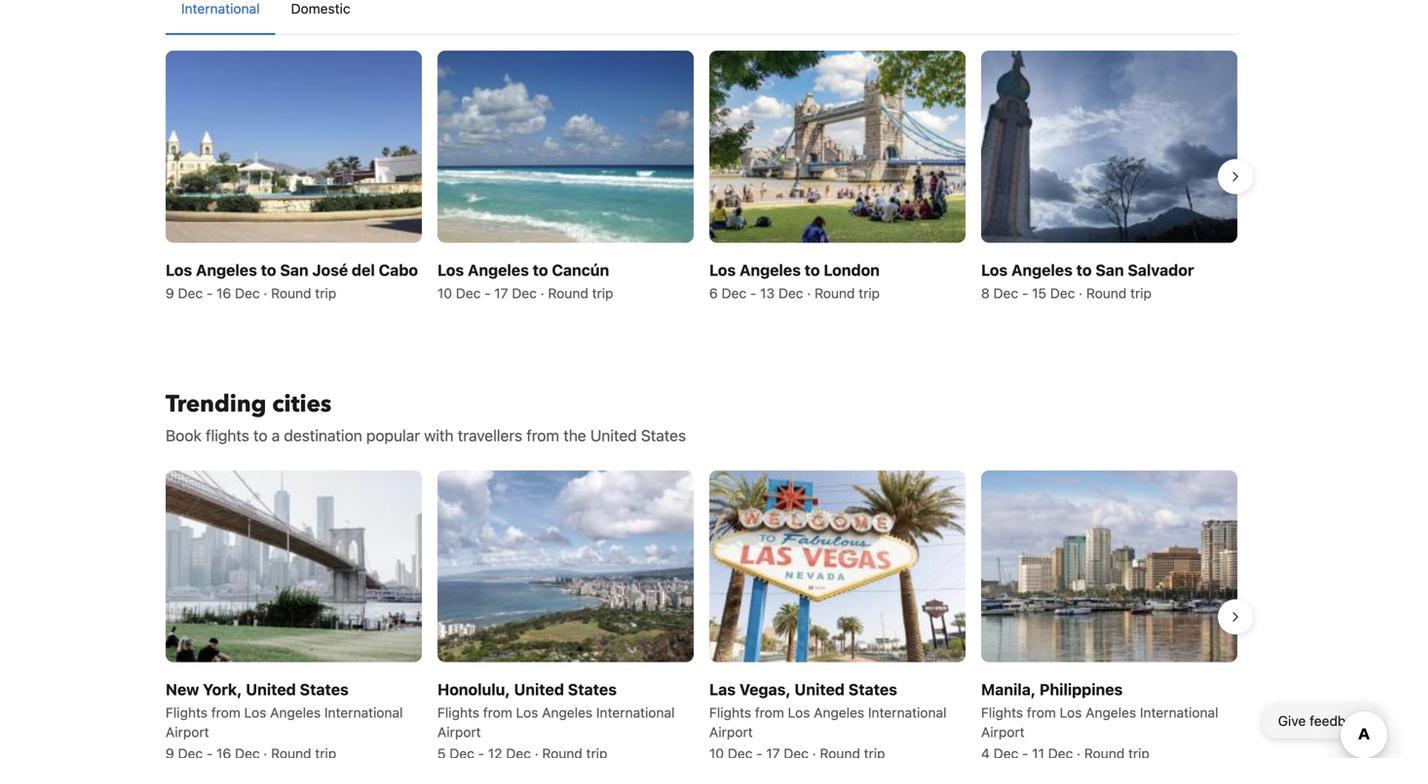 Task type: locate. For each thing, give the bounding box(es) containing it.
flights
[[166, 705, 208, 721], [437, 705, 479, 721], [709, 705, 751, 721], [981, 705, 1023, 721]]

dec
[[178, 285, 203, 301], [235, 285, 260, 301], [456, 285, 481, 301], [512, 285, 537, 301], [722, 285, 746, 301], [778, 285, 803, 301], [993, 285, 1018, 301], [1050, 285, 1075, 301]]

region
[[150, 43, 1253, 311], [150, 463, 1253, 759]]

dec right 10
[[456, 285, 481, 301]]

flights down honolulu, at the left of the page
[[437, 705, 479, 721]]

from
[[526, 427, 559, 445], [211, 705, 240, 721], [483, 705, 512, 721], [755, 705, 784, 721], [1027, 705, 1056, 721]]

- left 16
[[206, 285, 213, 301]]

to for salvador
[[1076, 261, 1092, 279]]

dec right 6
[[722, 285, 746, 301]]

honolulu, united states flights from los angeles international airport
[[437, 681, 675, 741]]

san for salvador
[[1095, 261, 1124, 279]]

los
[[166, 261, 192, 279], [437, 261, 464, 279], [709, 261, 736, 279], [981, 261, 1008, 279], [244, 705, 266, 721], [516, 705, 538, 721], [788, 705, 810, 721], [1060, 705, 1082, 721]]

·
[[263, 285, 267, 301], [540, 285, 544, 301], [807, 285, 811, 301], [1079, 285, 1083, 301]]

3 · from the left
[[807, 285, 811, 301]]

· right 15
[[1079, 285, 1083, 301]]

1 san from the left
[[280, 261, 308, 279]]

flights down manila,
[[981, 705, 1023, 721]]

san left josé
[[280, 261, 308, 279]]

international inside new york, united states flights from los angeles international airport
[[324, 705, 403, 721]]

cancún
[[552, 261, 609, 279]]

las vegas, united states flights from los angeles international airport
[[709, 681, 947, 741]]

4 trip from the left
[[1130, 285, 1152, 301]]

3 airport from the left
[[709, 725, 753, 741]]

3 trip from the left
[[859, 285, 880, 301]]

tab list
[[166, 0, 1237, 36]]

to left london
[[804, 261, 820, 279]]

from down york,
[[211, 705, 240, 721]]

2 · from the left
[[540, 285, 544, 301]]

16
[[216, 285, 231, 301]]

1 · from the left
[[263, 285, 267, 301]]

from left the at the left
[[526, 427, 559, 445]]

from inside las vegas, united states flights from los angeles international airport
[[755, 705, 784, 721]]

flights inside honolulu, united states flights from los angeles international airport
[[437, 705, 479, 721]]

3 flights from the left
[[709, 705, 751, 721]]

airport inside manila, philippines flights from los angeles international airport
[[981, 725, 1025, 741]]

to left a
[[253, 427, 268, 445]]

to for 10
[[533, 261, 548, 279]]

6
[[709, 285, 718, 301]]

los angeles to san josé del cabo 9 dec - 16 dec · round trip
[[166, 261, 418, 301]]

4 flights from the left
[[981, 705, 1023, 721]]

round
[[271, 285, 311, 301], [548, 285, 588, 301], [815, 285, 855, 301], [1086, 285, 1127, 301]]

round right 15
[[1086, 285, 1127, 301]]

to
[[261, 261, 276, 279], [533, 261, 548, 279], [804, 261, 820, 279], [1076, 261, 1092, 279], [253, 427, 268, 445]]

airport inside new york, united states flights from los angeles international airport
[[166, 725, 209, 741]]

dec right 9
[[178, 285, 203, 301]]

0 vertical spatial region
[[150, 43, 1253, 311]]

round down cancún at the top of page
[[548, 285, 588, 301]]

san inside 'los angeles to san salvador 8 dec - 15 dec · round trip'
[[1095, 261, 1124, 279]]

9
[[166, 285, 174, 301]]

to inside the los angeles to san josé del cabo 9 dec - 16 dec · round trip
[[261, 261, 276, 279]]

from down honolulu, at the left of the page
[[483, 705, 512, 721]]

united right york,
[[246, 681, 296, 700]]

1 airport from the left
[[166, 725, 209, 741]]

- inside 'los angeles to san salvador 8 dec - 15 dec · round trip'
[[1022, 285, 1028, 301]]

new
[[166, 681, 199, 700]]

feedback
[[1310, 714, 1368, 730]]

dec right 16
[[235, 285, 260, 301]]

dec right 13
[[778, 285, 803, 301]]

trip down cancún at the top of page
[[592, 285, 613, 301]]

trending
[[166, 389, 266, 421]]

trip down salvador
[[1130, 285, 1152, 301]]

from down vegas,
[[755, 705, 784, 721]]

- left 13
[[750, 285, 756, 301]]

2 san from the left
[[1095, 261, 1124, 279]]

4 round from the left
[[1086, 285, 1127, 301]]

· right 13
[[807, 285, 811, 301]]

united right the at the left
[[590, 427, 637, 445]]

angeles inside los angeles to london 6 dec - 13 dec · round trip
[[739, 261, 801, 279]]

flights down new
[[166, 705, 208, 721]]

popular
[[366, 427, 420, 445]]

2 airport from the left
[[437, 725, 481, 741]]

tab list containing international
[[166, 0, 1237, 36]]

trip inside the los angeles to san josé del cabo 9 dec - 16 dec · round trip
[[315, 285, 336, 301]]

angeles inside honolulu, united states flights from los angeles international airport
[[542, 705, 592, 721]]

trip
[[315, 285, 336, 301], [592, 285, 613, 301], [859, 285, 880, 301], [1130, 285, 1152, 301]]

san left salvador
[[1095, 261, 1124, 279]]

region containing los angeles to san josé del cabo
[[150, 43, 1253, 311]]

united right vegas,
[[794, 681, 845, 700]]

0 horizontal spatial san
[[280, 261, 308, 279]]

to left salvador
[[1076, 261, 1092, 279]]

- inside the los angeles to san josé del cabo 9 dec - 16 dec · round trip
[[206, 285, 213, 301]]

from inside honolulu, united states flights from los angeles international airport
[[483, 705, 512, 721]]

philippines
[[1040, 681, 1123, 700]]

1 horizontal spatial san
[[1095, 261, 1124, 279]]

los angeles to london image
[[709, 51, 966, 243]]

states
[[641, 427, 686, 445], [300, 681, 349, 700], [568, 681, 617, 700], [848, 681, 897, 700]]

· right the 17
[[540, 285, 544, 301]]

airport down honolulu, at the left of the page
[[437, 725, 481, 741]]

trip inside 'los angeles to san salvador 8 dec - 15 dec · round trip'
[[1130, 285, 1152, 301]]

las vegas, united states image
[[709, 471, 966, 663]]

international
[[181, 0, 260, 17], [324, 705, 403, 721], [596, 705, 675, 721], [868, 705, 947, 721], [1140, 705, 1218, 721]]

- left 15
[[1022, 285, 1028, 301]]

angeles
[[196, 261, 257, 279], [468, 261, 529, 279], [739, 261, 801, 279], [1011, 261, 1073, 279], [270, 705, 321, 721], [542, 705, 592, 721], [814, 705, 864, 721], [1086, 705, 1136, 721]]

angeles inside manila, philippines flights from los angeles international airport
[[1086, 705, 1136, 721]]

4 dec from the left
[[512, 285, 537, 301]]

york,
[[203, 681, 242, 700]]

2 region from the top
[[150, 463, 1253, 759]]

round inside 'los angeles to san salvador 8 dec - 15 dec · round trip'
[[1086, 285, 1127, 301]]

3 round from the left
[[815, 285, 855, 301]]

manila, philippines image
[[981, 471, 1237, 663]]

san inside the los angeles to san josé del cabo 9 dec - 16 dec · round trip
[[280, 261, 308, 279]]

round down london
[[815, 285, 855, 301]]

1 round from the left
[[271, 285, 311, 301]]

8 dec from the left
[[1050, 285, 1075, 301]]

angeles inside los angeles to cancún 10 dec - 17 dec · round trip
[[468, 261, 529, 279]]

trip down london
[[859, 285, 880, 301]]

del
[[352, 261, 375, 279]]

dec right the 17
[[512, 285, 537, 301]]

3 - from the left
[[750, 285, 756, 301]]

united
[[590, 427, 637, 445], [246, 681, 296, 700], [514, 681, 564, 700], [794, 681, 845, 700]]

from down manila,
[[1027, 705, 1056, 721]]

2 dec from the left
[[235, 285, 260, 301]]

flights
[[206, 427, 249, 445]]

4 - from the left
[[1022, 285, 1028, 301]]

5 dec from the left
[[722, 285, 746, 301]]

10
[[437, 285, 452, 301]]

destination
[[284, 427, 362, 445]]

1 - from the left
[[206, 285, 213, 301]]

united inside new york, united states flights from los angeles international airport
[[246, 681, 296, 700]]

· right 16
[[263, 285, 267, 301]]

dec right 15
[[1050, 285, 1075, 301]]

airport down new
[[166, 725, 209, 741]]

los inside 'los angeles to san salvador 8 dec - 15 dec · round trip'
[[981, 261, 1008, 279]]

los inside new york, united states flights from los angeles international airport
[[244, 705, 266, 721]]

states inside honolulu, united states flights from los angeles international airport
[[568, 681, 617, 700]]

4 airport from the left
[[981, 725, 1025, 741]]

flights down las
[[709, 705, 751, 721]]

united right honolulu, at the left of the page
[[514, 681, 564, 700]]

san
[[280, 261, 308, 279], [1095, 261, 1124, 279]]

airport down manila,
[[981, 725, 1025, 741]]

1 vertical spatial region
[[150, 463, 1253, 759]]

- inside los angeles to cancún 10 dec - 17 dec · round trip
[[484, 285, 491, 301]]

international inside manila, philippines flights from los angeles international airport
[[1140, 705, 1218, 721]]

1 trip from the left
[[315, 285, 336, 301]]

to inside 'los angeles to san salvador 8 dec - 15 dec · round trip'
[[1076, 261, 1092, 279]]

-
[[206, 285, 213, 301], [484, 285, 491, 301], [750, 285, 756, 301], [1022, 285, 1028, 301]]

1 region from the top
[[150, 43, 1253, 311]]

dec right "8" at the top right
[[993, 285, 1018, 301]]

flights inside las vegas, united states flights from los angeles international airport
[[709, 705, 751, 721]]

vegas,
[[739, 681, 791, 700]]

josé
[[312, 261, 348, 279]]

to left josé
[[261, 261, 276, 279]]

international inside button
[[181, 0, 260, 17]]

1 flights from the left
[[166, 705, 208, 721]]

round inside the los angeles to san josé del cabo 9 dec - 16 dec · round trip
[[271, 285, 311, 301]]

round right 16
[[271, 285, 311, 301]]

2 flights from the left
[[437, 705, 479, 721]]

domestic
[[291, 0, 350, 17]]

2 trip from the left
[[592, 285, 613, 301]]

- left the 17
[[484, 285, 491, 301]]

book
[[166, 427, 202, 445]]

trip down josé
[[315, 285, 336, 301]]

to left cancún at the top of page
[[533, 261, 548, 279]]

los angeles to san josé del cabo image
[[166, 51, 422, 243]]

los angeles to cancún 10 dec - 17 dec · round trip
[[437, 261, 613, 301]]

2 - from the left
[[484, 285, 491, 301]]

2 round from the left
[[548, 285, 588, 301]]

international button
[[166, 0, 275, 34]]

cabo
[[379, 261, 418, 279]]

from inside new york, united states flights from los angeles international airport
[[211, 705, 240, 721]]

4 · from the left
[[1079, 285, 1083, 301]]

airport down las
[[709, 725, 753, 741]]

airport
[[166, 725, 209, 741], [437, 725, 481, 741], [709, 725, 753, 741], [981, 725, 1025, 741]]

to inside los angeles to cancún 10 dec - 17 dec · round trip
[[533, 261, 548, 279]]

to inside los angeles to london 6 dec - 13 dec · round trip
[[804, 261, 820, 279]]



Task type: describe. For each thing, give the bounding box(es) containing it.
honolulu,
[[437, 681, 510, 700]]

new york, united states flights from los angeles international airport
[[166, 681, 403, 741]]

8
[[981, 285, 990, 301]]

flights inside manila, philippines flights from los angeles international airport
[[981, 705, 1023, 721]]

13
[[760, 285, 775, 301]]

to for josé
[[261, 261, 276, 279]]

los angeles to san salvador 8 dec - 15 dec · round trip
[[981, 261, 1194, 301]]

los angeles to cancún image
[[437, 51, 694, 243]]

from inside manila, philippines flights from los angeles international airport
[[1027, 705, 1056, 721]]

· inside los angeles to london 6 dec - 13 dec · round trip
[[807, 285, 811, 301]]

region containing new york, united states
[[150, 463, 1253, 759]]

give
[[1278, 714, 1306, 730]]

los inside los angeles to london 6 dec - 13 dec · round trip
[[709, 261, 736, 279]]

airport inside las vegas, united states flights from los angeles international airport
[[709, 725, 753, 741]]

los inside manila, philippines flights from los angeles international airport
[[1060, 705, 1082, 721]]

1 dec from the left
[[178, 285, 203, 301]]

· inside los angeles to cancún 10 dec - 17 dec · round trip
[[540, 285, 544, 301]]

to for 6
[[804, 261, 820, 279]]

los inside las vegas, united states flights from los angeles international airport
[[788, 705, 810, 721]]

united inside honolulu, united states flights from los angeles international airport
[[514, 681, 564, 700]]

las
[[709, 681, 736, 700]]

17
[[494, 285, 508, 301]]

flights inside new york, united states flights from los angeles international airport
[[166, 705, 208, 721]]

travellers
[[458, 427, 522, 445]]

states inside las vegas, united states flights from los angeles international airport
[[848, 681, 897, 700]]

6 dec from the left
[[778, 285, 803, 301]]

united inside las vegas, united states flights from los angeles international airport
[[794, 681, 845, 700]]

15
[[1032, 285, 1046, 301]]

states inside new york, united states flights from los angeles international airport
[[300, 681, 349, 700]]

round inside los angeles to cancún 10 dec - 17 dec · round trip
[[548, 285, 588, 301]]

angeles inside 'los angeles to san salvador 8 dec - 15 dec · round trip'
[[1011, 261, 1073, 279]]

7 dec from the left
[[993, 285, 1018, 301]]

a
[[272, 427, 280, 445]]

· inside the los angeles to san josé del cabo 9 dec - 16 dec · round trip
[[263, 285, 267, 301]]

new york, united states image
[[166, 471, 422, 663]]

to inside trending cities book flights to a destination popular with travellers from the united states
[[253, 427, 268, 445]]

angeles inside new york, united states flights from los angeles international airport
[[270, 705, 321, 721]]

honolulu, united states image
[[437, 471, 694, 663]]

with
[[424, 427, 454, 445]]

cities
[[272, 389, 332, 421]]

angeles inside las vegas, united states flights from los angeles international airport
[[814, 705, 864, 721]]

salvador
[[1128, 261, 1194, 279]]

san for josé
[[280, 261, 308, 279]]

trip inside los angeles to london 6 dec - 13 dec · round trip
[[859, 285, 880, 301]]

- inside los angeles to london 6 dec - 13 dec · round trip
[[750, 285, 756, 301]]

los angeles to san salvador image
[[981, 51, 1237, 243]]

los inside the los angeles to san josé del cabo 9 dec - 16 dec · round trip
[[166, 261, 192, 279]]

the
[[563, 427, 586, 445]]

states inside trending cities book flights to a destination popular with travellers from the united states
[[641, 427, 686, 445]]

round inside los angeles to london 6 dec - 13 dec · round trip
[[815, 285, 855, 301]]

trending cities book flights to a destination popular with travellers from the united states
[[166, 389, 686, 445]]

trip inside los angeles to cancún 10 dec - 17 dec · round trip
[[592, 285, 613, 301]]

international inside las vegas, united states flights from los angeles international airport
[[868, 705, 947, 721]]

angeles inside the los angeles to san josé del cabo 9 dec - 16 dec · round trip
[[196, 261, 257, 279]]

los angeles to london 6 dec - 13 dec · round trip
[[709, 261, 880, 301]]

airport inside honolulu, united states flights from los angeles international airport
[[437, 725, 481, 741]]

los inside honolulu, united states flights from los angeles international airport
[[516, 705, 538, 721]]

· inside 'los angeles to san salvador 8 dec - 15 dec · round trip'
[[1079, 285, 1083, 301]]

manila, philippines flights from los angeles international airport
[[981, 681, 1218, 741]]

international inside honolulu, united states flights from los angeles international airport
[[596, 705, 675, 721]]

3 dec from the left
[[456, 285, 481, 301]]

london
[[824, 261, 880, 279]]

los inside los angeles to cancún 10 dec - 17 dec · round trip
[[437, 261, 464, 279]]

united inside trending cities book flights to a destination popular with travellers from the united states
[[590, 427, 637, 445]]

give feedback button
[[1262, 704, 1384, 740]]

give feedback
[[1278, 714, 1368, 730]]

from inside trending cities book flights to a destination popular with travellers from the united states
[[526, 427, 559, 445]]

manila,
[[981, 681, 1036, 700]]

domestic button
[[275, 0, 366, 34]]



Task type: vqa. For each thing, say whether or not it's contained in the screenshot.
region
yes



